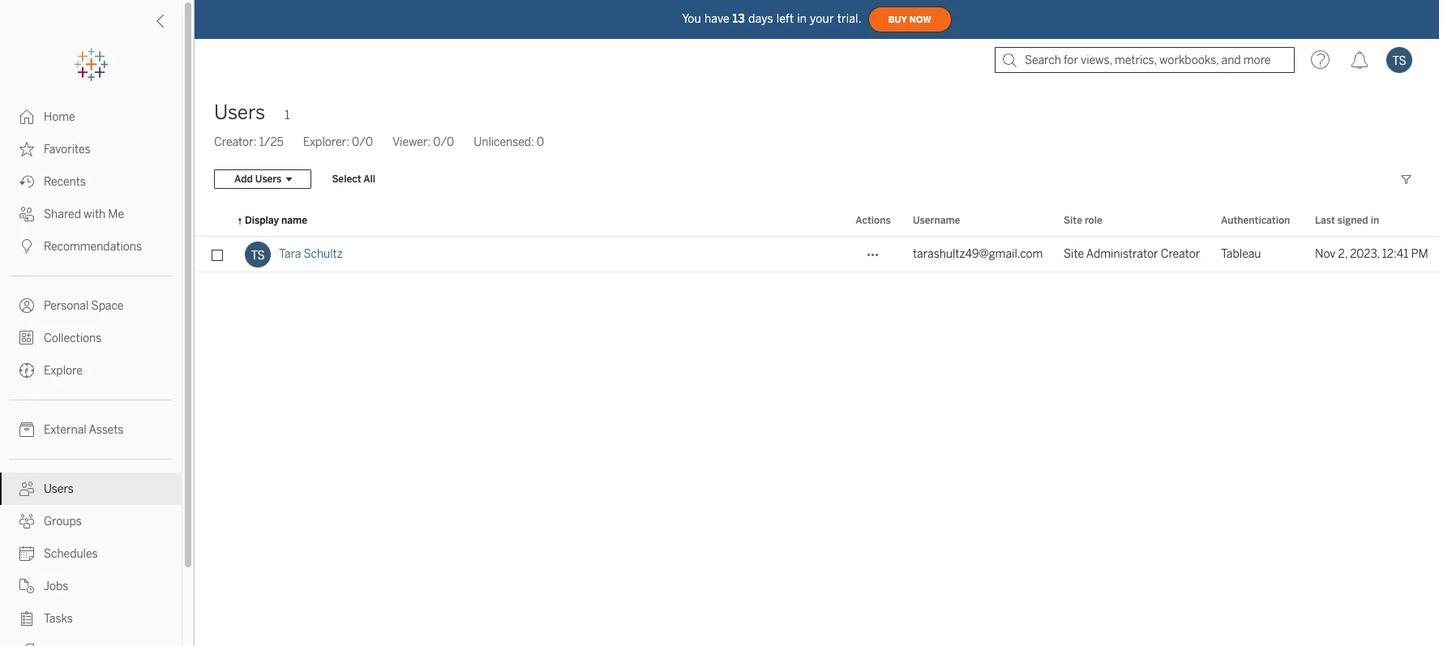 Task type: locate. For each thing, give the bounding box(es) containing it.
2023,
[[1350, 247, 1380, 261]]

0 horizontal spatial in
[[797, 12, 807, 26]]

tasks link
[[0, 602, 182, 635]]

all
[[363, 174, 375, 185]]

1 vertical spatial in
[[1371, 215, 1379, 226]]

in
[[797, 12, 807, 26], [1371, 215, 1379, 226]]

1 site from the top
[[1064, 215, 1082, 226]]

row
[[195, 237, 1439, 272]]

grid
[[195, 206, 1439, 646]]

0/0 right explorer:
[[352, 135, 373, 149]]

explore link
[[0, 354, 182, 387]]

users
[[214, 101, 265, 124], [255, 174, 282, 185], [44, 482, 74, 496]]

users up "creator:"
[[214, 101, 265, 124]]

tableau
[[1221, 247, 1261, 261]]

jobs
[[44, 580, 68, 594]]

13
[[733, 12, 745, 26]]

site administrator creator
[[1064, 247, 1200, 261]]

me
[[108, 208, 124, 221]]

jobs link
[[0, 570, 182, 602]]

1 horizontal spatial 0/0
[[433, 135, 454, 149]]

favorites link
[[0, 133, 182, 165]]

0 vertical spatial site
[[1064, 215, 1082, 226]]

recommendations link
[[0, 230, 182, 263]]

1 vertical spatial site
[[1064, 247, 1084, 261]]

site left role
[[1064, 215, 1082, 226]]

last signed in
[[1315, 215, 1379, 226]]

last
[[1315, 215, 1335, 226]]

personal space link
[[0, 289, 182, 322]]

site down site role
[[1064, 247, 1084, 261]]

0/0
[[352, 135, 373, 149], [433, 135, 454, 149]]

tara schultz
[[279, 247, 343, 261]]

assets
[[89, 423, 123, 437]]

have
[[705, 12, 730, 26]]

recommendations
[[44, 240, 142, 254]]

0/0 for viewer: 0/0
[[433, 135, 454, 149]]

2 0/0 from the left
[[433, 135, 454, 149]]

site
[[1064, 215, 1082, 226], [1064, 247, 1084, 261]]

1 vertical spatial users
[[255, 174, 282, 185]]

now
[[909, 14, 931, 25]]

shared
[[44, 208, 81, 221]]

2 site from the top
[[1064, 247, 1084, 261]]

1 0/0 from the left
[[352, 135, 373, 149]]

users link
[[0, 473, 182, 505]]

0 horizontal spatial 0/0
[[352, 135, 373, 149]]

creator: 1/25
[[214, 135, 284, 149]]

collections link
[[0, 322, 182, 354]]

users right add
[[255, 174, 282, 185]]

display
[[245, 215, 279, 226]]

your
[[810, 12, 834, 26]]

0/0 for explorer: 0/0
[[352, 135, 373, 149]]

select
[[332, 174, 361, 185]]

with
[[84, 208, 106, 221]]

0/0 right viewer:
[[433, 135, 454, 149]]

in right left
[[797, 12, 807, 26]]

2 vertical spatial users
[[44, 482, 74, 496]]

select all
[[332, 174, 375, 185]]

recents link
[[0, 165, 182, 198]]

in right signed
[[1371, 215, 1379, 226]]

groups
[[44, 515, 82, 529]]

trial.
[[837, 12, 862, 26]]

pm
[[1411, 247, 1428, 261]]

personal space
[[44, 299, 124, 313]]

viewer: 0/0
[[392, 135, 454, 149]]

grid containing tara schultz
[[195, 206, 1439, 646]]

navigation panel element
[[0, 49, 182, 646]]

0 vertical spatial users
[[214, 101, 265, 124]]

2,
[[1338, 247, 1348, 261]]

groups link
[[0, 505, 182, 538]]

users inside dropdown button
[[255, 174, 282, 185]]

users up groups
[[44, 482, 74, 496]]

authentication
[[1221, 215, 1290, 226]]

username
[[913, 215, 960, 226]]

1/25
[[259, 135, 284, 149]]

buy
[[888, 14, 907, 25]]

role
[[1085, 215, 1103, 226]]

viewer:
[[392, 135, 431, 149]]

display name
[[245, 215, 307, 226]]



Task type: vqa. For each thing, say whether or not it's contained in the screenshot.
third DATA SOURCE (LIVE—EMBEDDED IN WORKBOOK) 'image' from the bottom of the row group containing Sales Commission
no



Task type: describe. For each thing, give the bounding box(es) containing it.
schedules
[[44, 547, 98, 561]]

site for site administrator creator
[[1064, 247, 1084, 261]]

creator:
[[214, 135, 257, 149]]

1 horizontal spatial in
[[1371, 215, 1379, 226]]

left
[[777, 12, 794, 26]]

tarashultz49@gmail.com
[[913, 247, 1043, 261]]

12:41
[[1382, 247, 1409, 261]]

days
[[748, 12, 773, 26]]

signed
[[1338, 215, 1368, 226]]

you
[[682, 12, 701, 26]]

external assets
[[44, 423, 123, 437]]

add
[[234, 174, 253, 185]]

unlicensed: 0
[[474, 135, 544, 149]]

add users
[[234, 174, 282, 185]]

1
[[285, 109, 290, 122]]

tasks
[[44, 612, 73, 626]]

nov 2, 2023, 12:41 pm
[[1315, 247, 1428, 261]]

home link
[[0, 101, 182, 133]]

nov
[[1315, 247, 1336, 261]]

recents
[[44, 175, 86, 189]]

name
[[281, 215, 307, 226]]

explore
[[44, 364, 83, 378]]

add users button
[[214, 169, 312, 189]]

explorer:
[[303, 135, 349, 149]]

0 vertical spatial in
[[797, 12, 807, 26]]

explorer: 0/0
[[303, 135, 373, 149]]

shared with me link
[[0, 198, 182, 230]]

external assets link
[[0, 414, 182, 446]]

tara schultz link
[[279, 237, 343, 272]]

administrator
[[1086, 247, 1158, 261]]

select all button
[[321, 169, 386, 189]]

unlicensed:
[[474, 135, 534, 149]]

schedules link
[[0, 538, 182, 570]]

tara
[[279, 247, 301, 261]]

users inside main navigation. press the up and down arrow keys to access links. element
[[44, 482, 74, 496]]

you have 13 days left in your trial.
[[682, 12, 862, 26]]

actions
[[856, 215, 891, 226]]

creator
[[1161, 247, 1200, 261]]

space
[[91, 299, 124, 313]]

Search for views, metrics, workbooks, and more text field
[[995, 47, 1295, 73]]

buy now
[[888, 14, 931, 25]]

shared with me
[[44, 208, 124, 221]]

personal
[[44, 299, 89, 313]]

0
[[537, 135, 544, 149]]

site role
[[1064, 215, 1103, 226]]

collections
[[44, 332, 102, 345]]

row containing tara schultz
[[195, 237, 1439, 272]]

site for site role
[[1064, 215, 1082, 226]]

favorites
[[44, 143, 91, 156]]

external
[[44, 423, 86, 437]]

schultz
[[304, 247, 343, 261]]

home
[[44, 110, 75, 124]]

buy now button
[[868, 6, 952, 32]]

main navigation. press the up and down arrow keys to access links. element
[[0, 101, 182, 646]]



